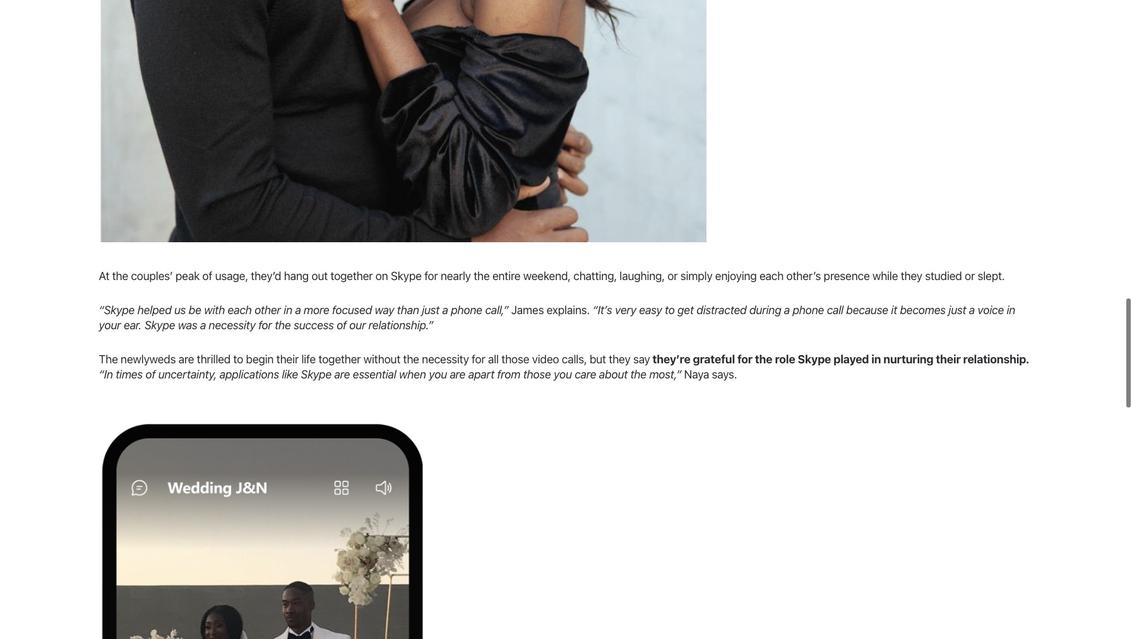 Task type: locate. For each thing, give the bounding box(es) containing it.
skype right on
[[391, 270, 422, 283]]

they up about
[[609, 353, 631, 367]]

for inside "it's very easy to get distracted during a phone call because it becomes just a voice in your ear. skype was a necessity for the success of our relationship."
[[258, 319, 272, 332]]

without
[[364, 353, 401, 367]]

2 their from the left
[[936, 353, 961, 367]]

necessity up "when"
[[422, 353, 469, 367]]

are left apart
[[450, 368, 466, 382]]

the down other
[[275, 319, 291, 332]]

way
[[375, 304, 394, 317]]

nearly
[[441, 270, 471, 283]]

skype
[[391, 270, 422, 283], [145, 319, 175, 332], [798, 353, 831, 367], [301, 368, 332, 382]]

1 horizontal spatial just
[[949, 304, 967, 317]]

skype down life
[[301, 368, 332, 382]]

slept.
[[978, 270, 1005, 283]]

0 horizontal spatial of
[[146, 368, 156, 382]]

are left "essential" on the left
[[334, 368, 350, 382]]

their right nurturing
[[936, 353, 961, 367]]

in right other
[[284, 304, 292, 317]]

0 horizontal spatial just
[[422, 304, 440, 317]]

of right peak
[[203, 270, 212, 283]]

1 horizontal spatial in
[[872, 353, 881, 367]]

are up uncertainty,
[[179, 353, 194, 367]]

care
[[575, 368, 597, 382]]

1 horizontal spatial you
[[554, 368, 572, 382]]

to inside the newlyweds are thrilled to begin their life together without the necessity for all those video calls, but they say they're grateful for the role skype played in nurturing their relationship. "in times of uncertainty, applications like skype are essential when you are apart from those you care about the most," naya says.
[[233, 353, 243, 367]]

for left "all"
[[472, 353, 486, 367]]

1 vertical spatial they
[[609, 353, 631, 367]]

because
[[847, 304, 889, 317]]

from
[[497, 368, 521, 382]]

1 vertical spatial together
[[319, 353, 361, 367]]

0 vertical spatial together
[[331, 270, 373, 283]]

just inside "it's very easy to get distracted during a phone call because it becomes just a voice in your ear. skype was a necessity for the success of our relationship."
[[949, 304, 967, 317]]

nurturing
[[884, 353, 934, 367]]

each
[[760, 270, 784, 283], [228, 304, 252, 317]]

just right 'than'
[[422, 304, 440, 317]]

to up applications
[[233, 353, 243, 367]]

0 horizontal spatial phone
[[451, 304, 483, 317]]

are
[[179, 353, 194, 367], [334, 368, 350, 382], [450, 368, 466, 382]]

their up like
[[277, 353, 299, 367]]

helped
[[137, 304, 172, 317]]

other's
[[787, 270, 821, 283]]

distracted
[[697, 304, 747, 317]]

those
[[502, 353, 530, 367], [523, 368, 551, 382]]

1 horizontal spatial each
[[760, 270, 784, 283]]

life
[[302, 353, 316, 367]]

for down other
[[258, 319, 272, 332]]

2 vertical spatial of
[[146, 368, 156, 382]]

the left entire on the left top of page
[[474, 270, 490, 283]]

necessity
[[209, 319, 256, 332], [422, 353, 469, 367]]

couples'
[[131, 270, 173, 283]]

begin
[[246, 353, 274, 367]]

the
[[112, 270, 128, 283], [474, 270, 490, 283], [275, 319, 291, 332], [403, 353, 419, 367], [755, 353, 773, 367], [631, 368, 647, 382]]

entire
[[493, 270, 521, 283]]

just
[[422, 304, 440, 317], [949, 304, 967, 317]]

while
[[873, 270, 898, 283]]

easy
[[639, 304, 662, 317]]

1 just from the left
[[422, 304, 440, 317]]

together left on
[[331, 270, 373, 283]]

of
[[203, 270, 212, 283], [337, 319, 347, 332], [146, 368, 156, 382]]

picture of james and naya. image
[[99, 0, 707, 243]]

0 horizontal spatial or
[[668, 270, 678, 283]]

2 just from the left
[[949, 304, 967, 317]]

about
[[599, 368, 628, 382]]

0 horizontal spatial necessity
[[209, 319, 256, 332]]

of down "skype helped us be with each other in a more focused way than just a phone call," james explains.
[[337, 319, 347, 332]]

0 horizontal spatial are
[[179, 353, 194, 367]]

1 horizontal spatial their
[[936, 353, 961, 367]]

you
[[429, 368, 447, 382], [554, 368, 572, 382]]

skype down helped
[[145, 319, 175, 332]]

1 horizontal spatial to
[[665, 304, 675, 317]]

the
[[99, 353, 118, 367]]

a left more
[[295, 304, 301, 317]]

2 horizontal spatial in
[[1007, 304, 1016, 317]]

1 horizontal spatial phone
[[793, 304, 825, 317]]

1 horizontal spatial necessity
[[422, 353, 469, 367]]

just for than
[[422, 304, 440, 317]]

a right during
[[784, 304, 790, 317]]

when
[[399, 368, 426, 382]]

of inside "it's very easy to get distracted during a phone call because it becomes just a voice in your ear. skype was a necessity for the success of our relationship."
[[337, 319, 347, 332]]

2 you from the left
[[554, 368, 572, 382]]

the down 'say'
[[631, 368, 647, 382]]

1 their from the left
[[277, 353, 299, 367]]

but
[[590, 353, 606, 367]]

relationship."
[[369, 319, 433, 332]]

enjoying
[[716, 270, 757, 283]]

0 horizontal spatial to
[[233, 353, 243, 367]]

together right life
[[319, 353, 361, 367]]

to
[[665, 304, 675, 317], [233, 353, 243, 367]]

in right voice
[[1007, 304, 1016, 317]]

you down calls,
[[554, 368, 572, 382]]

relationship.
[[964, 353, 1030, 367]]

together inside the newlyweds are thrilled to begin their life together without the necessity for all those video calls, but they say they're grateful for the role skype played in nurturing their relationship. "in times of uncertainty, applications like skype are essential when you are apart from those you care about the most," naya says.
[[319, 353, 361, 367]]

call
[[827, 304, 844, 317]]

0 vertical spatial to
[[665, 304, 675, 317]]

just left voice
[[949, 304, 967, 317]]

in inside "it's very easy to get distracted during a phone call because it becomes just a voice in your ear. skype was a necessity for the success of our relationship."
[[1007, 304, 1016, 317]]

"in
[[99, 368, 113, 382]]

0 horizontal spatial each
[[228, 304, 252, 317]]

or left simply
[[668, 270, 678, 283]]

thrilled
[[197, 353, 231, 367]]

of down newlyweds
[[146, 368, 156, 382]]

phone left 'call,"' at the left of page
[[451, 304, 483, 317]]

necessity down with
[[209, 319, 256, 332]]

0 vertical spatial of
[[203, 270, 212, 283]]

they
[[901, 270, 923, 283], [609, 353, 631, 367]]

explains.
[[547, 304, 590, 317]]

1 vertical spatial to
[[233, 353, 243, 367]]

0 horizontal spatial you
[[429, 368, 447, 382]]

a left voice
[[969, 304, 975, 317]]

james and naya after saying i do at their wedding. image
[[99, 402, 426, 640]]

2 phone from the left
[[793, 304, 825, 317]]

1 horizontal spatial are
[[334, 368, 350, 382]]

those up from
[[502, 353, 530, 367]]

1 vertical spatial of
[[337, 319, 347, 332]]

in right played
[[872, 353, 881, 367]]

phone
[[451, 304, 483, 317], [793, 304, 825, 317]]

to left get
[[665, 304, 675, 317]]

voice
[[978, 304, 1004, 317]]

just for becomes
[[949, 304, 967, 317]]

ear.
[[124, 319, 142, 332]]

0 vertical spatial those
[[502, 353, 530, 367]]

becomes
[[900, 304, 946, 317]]

like
[[282, 368, 298, 382]]

together
[[331, 270, 373, 283], [319, 353, 361, 367]]

you right "when"
[[429, 368, 447, 382]]

2 horizontal spatial of
[[337, 319, 347, 332]]

1 vertical spatial necessity
[[422, 353, 469, 367]]

james
[[512, 304, 544, 317]]

chatting,
[[574, 270, 617, 283]]

phone left call
[[793, 304, 825, 317]]

the left role
[[755, 353, 773, 367]]

apart
[[469, 368, 495, 382]]

a
[[295, 304, 301, 317], [443, 304, 448, 317], [784, 304, 790, 317], [969, 304, 975, 317], [200, 319, 206, 332]]

1 phone from the left
[[451, 304, 483, 317]]

success
[[294, 319, 334, 332]]

their
[[277, 353, 299, 367], [936, 353, 961, 367]]

"skype
[[99, 304, 135, 317]]

0 horizontal spatial they
[[609, 353, 631, 367]]

presence
[[824, 270, 870, 283]]

0 horizontal spatial in
[[284, 304, 292, 317]]

0 horizontal spatial their
[[277, 353, 299, 367]]

1 you from the left
[[429, 368, 447, 382]]

those down video
[[523, 368, 551, 382]]

necessity inside "it's very easy to get distracted during a phone call because it becomes just a voice in your ear. skype was a necessity for the success of our relationship."
[[209, 319, 256, 332]]

or
[[668, 270, 678, 283], [965, 270, 975, 283]]

"it's very easy to get distracted during a phone call because it becomes just a voice in your ear. skype was a necessity for the success of our relationship."
[[99, 304, 1016, 332]]

skype right role
[[798, 353, 831, 367]]

in
[[284, 304, 292, 317], [1007, 304, 1016, 317], [872, 353, 881, 367]]

0 vertical spatial necessity
[[209, 319, 256, 332]]

they right while
[[901, 270, 923, 283]]

for
[[425, 270, 438, 283], [258, 319, 272, 332], [472, 353, 486, 367], [738, 353, 753, 367]]

each right with
[[228, 304, 252, 317]]

focused
[[332, 304, 372, 317]]

of inside the newlyweds are thrilled to begin their life together without the necessity for all those video calls, but they say they're grateful for the role skype played in nurturing their relationship. "in times of uncertainty, applications like skype are essential when you are apart from those you care about the most," naya says.
[[146, 368, 156, 382]]

1 horizontal spatial or
[[965, 270, 975, 283]]

or left slept.
[[965, 270, 975, 283]]

1 vertical spatial each
[[228, 304, 252, 317]]

grateful
[[693, 353, 735, 367]]

laughing,
[[620, 270, 665, 283]]

0 vertical spatial they
[[901, 270, 923, 283]]

to inside "it's very easy to get distracted during a phone call because it becomes just a voice in your ear. skype was a necessity for the success of our relationship."
[[665, 304, 675, 317]]

each left other's
[[760, 270, 784, 283]]



Task type: vqa. For each thing, say whether or not it's contained in the screenshot.
the link in put the name of your meeting and get your unique link to send it to others you want to meet with.
no



Task type: describe. For each thing, give the bounding box(es) containing it.
1 or from the left
[[668, 270, 678, 283]]

all
[[488, 353, 499, 367]]

played
[[834, 353, 869, 367]]

most,"
[[650, 368, 682, 382]]

the newlyweds are thrilled to begin their life together without the necessity for all those video calls, but they say they're grateful for the role skype played in nurturing their relationship. "in times of uncertainty, applications like skype are essential when you are apart from those you care about the most," naya says.
[[99, 353, 1030, 382]]

1 horizontal spatial of
[[203, 270, 212, 283]]

at
[[99, 270, 109, 283]]

1 vertical spatial those
[[523, 368, 551, 382]]

simply
[[681, 270, 713, 283]]

your
[[99, 319, 121, 332]]

the up "when"
[[403, 353, 419, 367]]

in inside the newlyweds are thrilled to begin their life together without the necessity for all those video calls, but they say they're grateful for the role skype played in nurturing their relationship. "in times of uncertainty, applications like skype are essential when you are apart from those you care about the most," naya says.
[[872, 353, 881, 367]]

phone inside "it's very easy to get distracted during a phone call because it becomes just a voice in your ear. skype was a necessity for the success of our relationship."
[[793, 304, 825, 317]]

naya
[[685, 368, 710, 382]]

it
[[892, 304, 898, 317]]

very
[[615, 304, 637, 317]]

video
[[532, 353, 559, 367]]

say
[[634, 353, 650, 367]]

they'd
[[251, 270, 281, 283]]

more
[[304, 304, 330, 317]]

call,"
[[485, 304, 509, 317]]

a down nearly
[[443, 304, 448, 317]]

during
[[750, 304, 782, 317]]

they're
[[653, 353, 691, 367]]

the right at
[[112, 270, 128, 283]]

uncertainty,
[[158, 368, 217, 382]]

us
[[174, 304, 186, 317]]

the inside "it's very easy to get distracted during a phone call because it becomes just a voice in your ear. skype was a necessity for the success of our relationship."
[[275, 319, 291, 332]]

"it's
[[593, 304, 612, 317]]

hang
[[284, 270, 309, 283]]

peak
[[176, 270, 200, 283]]

necessity inside the newlyweds are thrilled to begin their life together without the necessity for all those video calls, but they say they're grateful for the role skype played in nurturing their relationship. "in times of uncertainty, applications like skype are essential when you are apart from those you care about the most," naya says.
[[422, 353, 469, 367]]

was
[[178, 319, 197, 332]]

2 or from the left
[[965, 270, 975, 283]]

usage,
[[215, 270, 248, 283]]

with
[[204, 304, 225, 317]]

times
[[116, 368, 143, 382]]

studied
[[926, 270, 963, 283]]

our
[[350, 319, 366, 332]]

newlyweds
[[121, 353, 176, 367]]

0 vertical spatial each
[[760, 270, 784, 283]]

they inside the newlyweds are thrilled to begin their life together without the necessity for all those video calls, but they say they're grateful for the role skype played in nurturing their relationship. "in times of uncertainty, applications like skype are essential when you are apart from those you care about the most," naya says.
[[609, 353, 631, 367]]

essential
[[353, 368, 396, 382]]

"skype helped us be with each other in a more focused way than just a phone call," james explains.
[[99, 304, 593, 317]]

for left nearly
[[425, 270, 438, 283]]

for right "grateful"
[[738, 353, 753, 367]]

2 horizontal spatial are
[[450, 368, 466, 382]]

be
[[189, 304, 201, 317]]

says.
[[712, 368, 737, 382]]

out
[[312, 270, 328, 283]]

applications
[[220, 368, 279, 382]]

than
[[397, 304, 419, 317]]

get
[[678, 304, 694, 317]]

at the couples' peak of usage, they'd hang out together on skype for nearly the entire weekend, chatting, laughing, or simply enjoying each other's presence while they studied or slept.
[[99, 270, 1005, 283]]

weekend,
[[524, 270, 571, 283]]

on
[[376, 270, 388, 283]]

role
[[775, 353, 796, 367]]

other
[[255, 304, 281, 317]]

skype inside "it's very easy to get distracted during a phone call because it becomes just a voice in your ear. skype was a necessity for the success of our relationship."
[[145, 319, 175, 332]]

1 horizontal spatial they
[[901, 270, 923, 283]]

calls,
[[562, 353, 587, 367]]

a right was
[[200, 319, 206, 332]]



